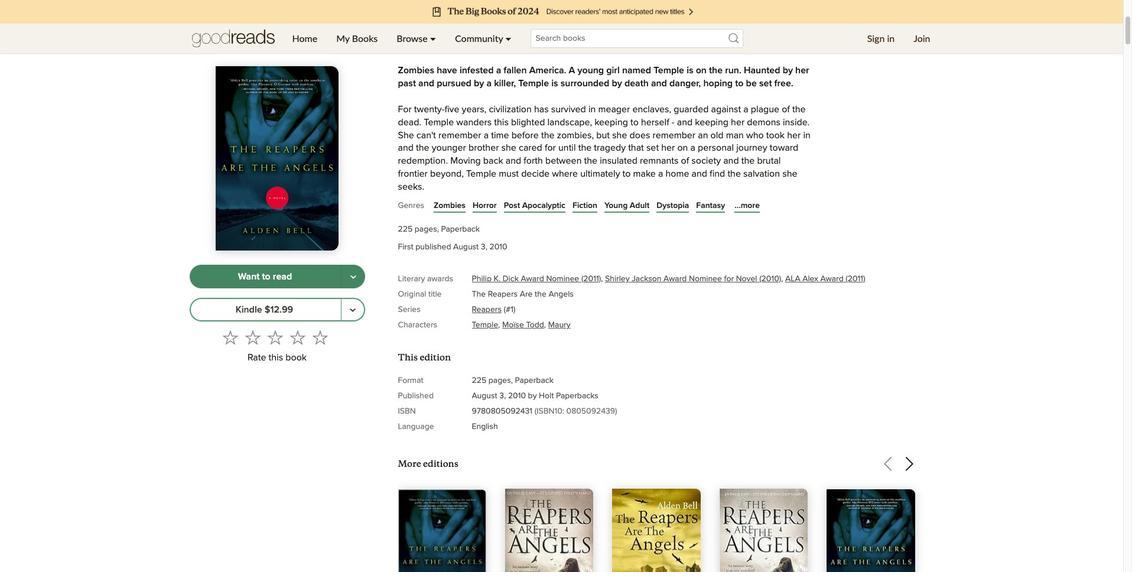 Task type: locate. For each thing, give the bounding box(es) containing it.
first published august 3, 2010
[[398, 243, 507, 251]]

who
[[746, 130, 764, 140]]

novel
[[736, 275, 757, 283]]

1 vertical spatial 225 pages, paperback
[[472, 376, 554, 385]]

her right haunted
[[796, 66, 809, 75]]

set inside for twenty-five years, civilization has survived in meager enclaves, guarded against a plague of the dead. temple wanders this blighted landscape, keeping to herself - and keeping her demons inside. she can't remember a time before the zombies, but she does remember an old man who took her in and the younger brother she cared for until the tragedy that set her on a personal journey toward redemption. moving back and forth between the insulated remnants of society and the brutal frontier beyond, temple must decide where ultimately to make a home and find the salvation she seeks.
[[646, 143, 659, 153]]

1 vertical spatial she
[[501, 143, 516, 153]]

0 vertical spatial 225
[[398, 225, 413, 233]]

girl
[[606, 66, 620, 75]]

of up inside.
[[782, 104, 790, 114]]

and up find
[[723, 156, 739, 166]]

rating 0 out of 5 group
[[219, 327, 332, 349]]

maury
[[548, 321, 571, 329]]

can't
[[417, 130, 436, 140]]

0 vertical spatial for
[[545, 143, 556, 153]]

home link
[[283, 24, 327, 53]]

2 nominee from the left
[[689, 275, 722, 283]]

twenty-
[[414, 104, 445, 114]]

kindle
[[236, 305, 262, 314]]

guarded
[[674, 104, 709, 114]]

young adult
[[605, 202, 650, 210]]

1 horizontal spatial pages,
[[489, 376, 513, 385]]

2 remember from the left
[[653, 130, 696, 140]]

2010 up the 9780805092431
[[508, 392, 526, 400]]

in right sign
[[887, 33, 895, 44]]

for left novel at the right top of the page
[[724, 275, 734, 283]]

set up remnants on the top
[[646, 143, 659, 153]]

0 horizontal spatial paperback
[[441, 225, 480, 233]]

named
[[622, 66, 651, 75]]

pages, up published on the left top
[[415, 225, 439, 233]]

1 vertical spatial 225
[[472, 376, 487, 385]]

temple down america.
[[518, 79, 549, 88]]

man
[[726, 130, 744, 140]]

3, up the 9780805092431
[[500, 392, 506, 400]]

book cover image
[[505, 489, 594, 572], [612, 489, 701, 572], [720, 489, 808, 572], [827, 489, 915, 572], [398, 489, 486, 572]]

community ▾
[[455, 33, 512, 44]]

1 vertical spatial on
[[678, 143, 688, 153]]

(isbn10:
[[535, 407, 564, 416]]

the
[[709, 66, 723, 75], [793, 104, 806, 114], [541, 130, 555, 140], [416, 143, 429, 153], [578, 143, 592, 153], [584, 156, 598, 166], [742, 156, 755, 166], [728, 169, 741, 179], [535, 290, 547, 298]]

1 horizontal spatial (2011)
[[846, 275, 866, 283]]

she
[[612, 130, 627, 140], [501, 143, 516, 153], [783, 169, 798, 179]]

five
[[445, 104, 459, 114]]

0 horizontal spatial 3,
[[481, 243, 487, 251]]

▾ for browse ▾
[[430, 33, 436, 44]]

the reapers are the angels
[[472, 290, 574, 298]]

0 horizontal spatial (2011)
[[581, 275, 601, 283]]

225 pages, paperback up 'august 3, 2010 by holt paperbacks'
[[472, 376, 554, 385]]

for left until
[[545, 143, 556, 153]]

0 horizontal spatial she
[[501, 143, 516, 153]]

and right past
[[418, 79, 434, 88]]

0 horizontal spatial on
[[678, 143, 688, 153]]

k.
[[494, 275, 501, 283]]

by
[[783, 66, 793, 75], [474, 79, 484, 88], [612, 79, 622, 88], [528, 392, 537, 400]]

0 horizontal spatial in
[[589, 104, 596, 114]]

zombies for zombies have infested a fallen america. a young girl named temple is on the run. haunted by her past and pursued by a killer, temple is surrounded by death and danger, hoping to be set free.
[[398, 66, 434, 75]]

her up the man
[[731, 117, 745, 127]]

3, up philip
[[481, 243, 487, 251]]

that
[[628, 143, 644, 153]]

0 vertical spatial zombies
[[398, 66, 434, 75]]

1 (2011) from the left
[[581, 275, 601, 283]]

(2010)
[[759, 275, 781, 283]]

paperback up 'august 3, 2010 by holt paperbacks'
[[515, 376, 554, 385]]

ratings
[[584, 40, 609, 48]]

1 horizontal spatial on
[[696, 66, 707, 75]]

1 horizontal spatial this
[[494, 117, 509, 127]]

225 up the 9780805092431
[[472, 376, 487, 385]]

to left read
[[262, 272, 271, 281]]

12,087 ratings and 1,708 reviews figure
[[558, 37, 664, 51]]

0 vertical spatial 225 pages, paperback
[[398, 225, 480, 233]]

original
[[398, 290, 426, 298]]

1 horizontal spatial is
[[687, 66, 694, 75]]

temple down 'twenty-' on the top left
[[424, 117, 454, 127]]

by down girl
[[612, 79, 622, 88]]

she down time
[[501, 143, 516, 153]]

haunted
[[744, 66, 780, 75]]

1 horizontal spatial ▾
[[505, 33, 512, 44]]

1 horizontal spatial keeping
[[695, 117, 729, 127]]

temple
[[654, 66, 684, 75], [518, 79, 549, 88], [424, 117, 454, 127], [466, 169, 496, 179], [472, 321, 498, 329]]

her inside zombies have infested a fallen america. a young girl named temple is on the run. haunted by her past and pursued by a killer, temple is surrounded by death and danger, hoping to be set free.
[[796, 66, 809, 75]]

1 award from the left
[[521, 275, 544, 283]]

journey
[[736, 143, 767, 153]]

1 vertical spatial zombies
[[434, 202, 466, 210]]

3 award from the left
[[821, 275, 844, 283]]

survived
[[551, 104, 586, 114]]

in down inside.
[[803, 130, 811, 140]]

award right alex
[[821, 275, 844, 283]]

0 horizontal spatial 225
[[398, 225, 413, 233]]

0 horizontal spatial 2010
[[490, 243, 507, 251]]

to left 'be' at top right
[[735, 79, 744, 88]]

award
[[521, 275, 544, 283], [664, 275, 687, 283], [821, 275, 844, 283]]

a
[[496, 66, 501, 75], [487, 79, 492, 88], [744, 104, 749, 114], [484, 130, 489, 140], [691, 143, 696, 153], [658, 169, 663, 179]]

1 horizontal spatial 3,
[[500, 392, 506, 400]]

2 award from the left
[[664, 275, 687, 283]]

1 horizontal spatial remember
[[653, 130, 696, 140]]

zombies inside zombies have infested a fallen america. a young girl named temple is on the run. haunted by her past and pursued by a killer, temple is surrounded by death and danger, hoping to be set free.
[[398, 66, 434, 75]]

is up danger,
[[687, 66, 694, 75]]

1 horizontal spatial nominee
[[689, 275, 722, 283]]

personal
[[698, 143, 734, 153]]

more
[[398, 458, 421, 469]]

zombies up past
[[398, 66, 434, 75]]

1 horizontal spatial 2010
[[508, 392, 526, 400]]

pages, up the 9780805092431
[[489, 376, 513, 385]]

this edition
[[398, 352, 451, 363]]

225 up first
[[398, 225, 413, 233]]

1 vertical spatial in
[[589, 104, 596, 114]]

zombies inside top genres for this book element
[[434, 202, 466, 210]]

for twenty-five years, civilization has survived in meager enclaves, guarded against a plague of the dead. temple wanders this blighted landscape, keeping to herself - and keeping her demons inside. she can't remember a time before the zombies, but she does remember an old man who took her in and the younger brother she cared for until the tragedy that set her on a personal journey toward redemption. moving back and forth between the insulated remnants of society and the brutal frontier beyond, temple must decide where ultimately to make a home and find the salvation she seeks.
[[398, 104, 811, 192]]

august up the 9780805092431
[[472, 392, 497, 400]]

nominee left novel at the right top of the page
[[689, 275, 722, 283]]

paperback up first published august 3, 2010
[[441, 225, 480, 233]]

nominee up angels
[[546, 275, 579, 283]]

0 vertical spatial this
[[494, 117, 509, 127]]

1 vertical spatial for
[[724, 275, 734, 283]]

zombies down beyond,
[[434, 202, 466, 210]]

genres
[[398, 202, 424, 210]]

2 vertical spatial she
[[783, 169, 798, 179]]

2010 up 'k.'
[[490, 243, 507, 251]]

1 vertical spatial this
[[269, 353, 283, 363]]

0 vertical spatial of
[[782, 104, 790, 114]]

rate this book element
[[189, 327, 365, 367]]

1 horizontal spatial she
[[612, 130, 627, 140]]

fallen
[[504, 66, 527, 75]]

1 horizontal spatial in
[[803, 130, 811, 140]]

0 vertical spatial august
[[453, 243, 479, 251]]

0 horizontal spatial keeping
[[595, 117, 628, 127]]

against
[[711, 104, 741, 114]]

tragedy
[[594, 143, 626, 153]]

young
[[605, 202, 628, 210]]

horror link
[[473, 200, 497, 212]]

None search field
[[521, 29, 753, 48]]

225 pages, paperback
[[398, 225, 480, 233], [472, 376, 554, 385]]

1 vertical spatial 3,
[[500, 392, 506, 400]]

1 horizontal spatial award
[[664, 275, 687, 283]]

0 vertical spatial 3,
[[481, 243, 487, 251]]

on up home
[[678, 143, 688, 153]]

post apocalyptic
[[504, 202, 566, 210]]

(2011) left shirley
[[581, 275, 601, 283]]

1 vertical spatial reapers
[[472, 306, 502, 314]]

-
[[672, 117, 675, 127]]

1 keeping from the left
[[595, 117, 628, 127]]

home
[[666, 169, 689, 179]]

in left meager
[[589, 104, 596, 114]]

paperback
[[441, 225, 480, 233], [515, 376, 554, 385]]

pages,
[[415, 225, 439, 233], [489, 376, 513, 385]]

on up danger,
[[696, 66, 707, 75]]

salvation
[[743, 169, 780, 179]]

(#1)
[[504, 306, 516, 314]]

sign in
[[867, 33, 895, 44]]

have
[[437, 66, 457, 75]]

the most anticipated books of 2024 image
[[132, 0, 992, 24]]

0 vertical spatial she
[[612, 130, 627, 140]]

adult
[[630, 202, 650, 210]]

1,708 reviews
[[615, 40, 664, 48]]

0 vertical spatial is
[[687, 66, 694, 75]]

2010
[[490, 243, 507, 251], [508, 392, 526, 400]]

, left the "moïse" on the bottom left
[[498, 321, 500, 329]]

temple down back
[[466, 169, 496, 179]]

rating 3.89 out of 5 image
[[394, 32, 507, 54]]

this up time
[[494, 117, 509, 127]]

on inside for twenty-five years, civilization has survived in meager enclaves, guarded against a plague of the dead. temple wanders this blighted landscape, keeping to herself - and keeping her demons inside. she can't remember a time before the zombies, but she does remember an old man who took her in and the younger brother she cared for until the tragedy that set her on a personal journey toward redemption. moving back and forth between the insulated remnants of society and the brutal frontier beyond, temple must decide where ultimately to make a home and find the salvation she seeks.
[[678, 143, 688, 153]]

0 vertical spatial 2010
[[490, 243, 507, 251]]

brutal
[[757, 156, 781, 166]]

▾ left 3.89
[[505, 33, 512, 44]]

2 ▾ from the left
[[505, 33, 512, 44]]

august right published on the left top
[[453, 243, 479, 251]]

1 horizontal spatial set
[[759, 79, 772, 88]]

the up inside.
[[793, 104, 806, 114]]

set down haunted
[[759, 79, 772, 88]]

reapers down 'k.'
[[488, 290, 518, 298]]

paperbacks
[[556, 392, 599, 400]]

1 vertical spatial of
[[681, 156, 689, 166]]

young adult link
[[605, 200, 650, 212]]

demons
[[747, 117, 781, 127]]

isbn
[[398, 407, 416, 416]]

to inside button
[[262, 272, 271, 281]]

0 vertical spatial pages,
[[415, 225, 439, 233]]

0 horizontal spatial set
[[646, 143, 659, 153]]

browse ▾
[[397, 33, 436, 44]]

august 3, 2010 by holt paperbacks
[[472, 392, 599, 400]]

the up 'ultimately'
[[584, 156, 598, 166]]

0 horizontal spatial remember
[[438, 130, 481, 140]]

(2011) right alex
[[846, 275, 866, 283]]

of up home
[[681, 156, 689, 166]]

run.
[[725, 66, 742, 75]]

2 horizontal spatial in
[[887, 33, 895, 44]]

forth
[[524, 156, 543, 166]]

society
[[692, 156, 721, 166]]

0 horizontal spatial this
[[269, 353, 283, 363]]

1 ▾ from the left
[[430, 33, 436, 44]]

this right rate
[[269, 353, 283, 363]]

a left killer, in the left top of the page
[[487, 79, 492, 88]]

1 vertical spatial 2010
[[508, 392, 526, 400]]

2 (2011) from the left
[[846, 275, 866, 283]]

keeping
[[595, 117, 628, 127], [695, 117, 729, 127]]

0 horizontal spatial is
[[552, 79, 558, 88]]

1 horizontal spatial paperback
[[515, 376, 554, 385]]

0 horizontal spatial award
[[521, 275, 544, 283]]

rate 1 out of 5 image
[[223, 330, 238, 345]]

community ▾ link
[[446, 24, 521, 53]]

award right jackson
[[664, 275, 687, 283]]

0 vertical spatial on
[[696, 66, 707, 75]]

(2011)
[[581, 275, 601, 283], [846, 275, 866, 283]]

years,
[[462, 104, 487, 114]]

the up the hoping
[[709, 66, 723, 75]]

and right death
[[651, 79, 667, 88]]

2 horizontal spatial award
[[821, 275, 844, 283]]

published
[[416, 243, 451, 251]]

keeping down meager
[[595, 117, 628, 127]]

the right the are on the bottom left
[[535, 290, 547, 298]]

are
[[520, 290, 533, 298]]

a left the plague
[[744, 104, 749, 114]]

brother
[[469, 143, 499, 153]]

0 vertical spatial in
[[887, 33, 895, 44]]

1 vertical spatial set
[[646, 143, 659, 153]]

remember up younger
[[438, 130, 481, 140]]

top genres for this book element
[[398, 199, 934, 217]]

she down "toward"
[[783, 169, 798, 179]]

1 remember from the left
[[438, 130, 481, 140]]

is down america.
[[552, 79, 558, 88]]

an
[[698, 130, 708, 140]]

2 keeping from the left
[[695, 117, 729, 127]]

0 horizontal spatial of
[[681, 156, 689, 166]]

0 vertical spatial set
[[759, 79, 772, 88]]

0 horizontal spatial nominee
[[546, 275, 579, 283]]

post
[[504, 202, 520, 210]]

this
[[494, 117, 509, 127], [269, 353, 283, 363]]

Search by book title or ISBN text field
[[530, 29, 743, 48]]

my
[[336, 33, 350, 44]]

reapers up temple link
[[472, 306, 502, 314]]

▾ for community ▾
[[505, 33, 512, 44]]

english
[[472, 423, 498, 431]]

series
[[398, 306, 421, 314]]

she up tragedy
[[612, 130, 627, 140]]

remember down -
[[653, 130, 696, 140]]

young
[[578, 66, 604, 75]]

my books
[[336, 33, 378, 44]]

225 pages, paperback up published on the left top
[[398, 225, 480, 233]]

0 horizontal spatial for
[[545, 143, 556, 153]]

first
[[398, 243, 413, 251]]

but
[[596, 130, 610, 140]]

and down she
[[398, 143, 414, 153]]

award up the are on the bottom left
[[521, 275, 544, 283]]

▾ right browse
[[430, 33, 436, 44]]

this inside for twenty-five years, civilization has survived in meager enclaves, guarded against a plague of the dead. temple wanders this blighted landscape, keeping to herself - and keeping her demons inside. she can't remember a time before the zombies, but she does remember an old man who took her in and the younger brother she cared for until the tragedy that set her on a personal journey toward redemption. moving back and forth between the insulated remnants of society and the brutal frontier beyond, temple must decide where ultimately to make a home and find the salvation she seeks.
[[494, 117, 509, 127]]

keeping up old
[[695, 117, 729, 127]]

0 horizontal spatial ▾
[[430, 33, 436, 44]]



Task type: vqa. For each thing, say whether or not it's contained in the screenshot.


Task type: describe. For each thing, give the bounding box(es) containing it.
pursued
[[437, 79, 472, 88]]

join
[[914, 33, 931, 44]]

and up the must
[[506, 156, 521, 166]]

bell
[[438, 8, 462, 24]]

ultimately
[[580, 169, 620, 179]]

rate 2 out of 5 image
[[245, 330, 261, 345]]

1 vertical spatial paperback
[[515, 376, 554, 385]]

inside.
[[783, 117, 810, 127]]

want to read button
[[189, 265, 341, 289]]

danger,
[[670, 79, 701, 88]]

hoping
[[703, 79, 733, 88]]

want
[[238, 272, 260, 281]]

average rating of 3.89 stars. figure
[[394, 32, 558, 58]]

herself
[[641, 117, 669, 127]]

literary awards
[[398, 275, 453, 283]]

kindle $12.99
[[236, 305, 293, 314]]

and down "society"
[[692, 169, 707, 179]]

0 vertical spatial reapers
[[488, 290, 518, 298]]

a down remnants on the top
[[658, 169, 663, 179]]

insulated
[[600, 156, 638, 166]]

moïse
[[502, 321, 524, 329]]

rate 4 out of 5 image
[[290, 330, 306, 345]]

a up "society"
[[691, 143, 696, 153]]

the inside zombies have infested a fallen america. a young girl named temple is on the run. haunted by her past and pursued by a killer, temple is surrounded by death and danger, hoping to be set free.
[[709, 66, 723, 75]]

0 horizontal spatial pages,
[[415, 225, 439, 233]]

title
[[428, 290, 442, 298]]

1 vertical spatial is
[[552, 79, 558, 88]]

temple link
[[472, 321, 498, 329]]

free.
[[775, 79, 794, 88]]

moïse todd link
[[502, 321, 544, 329]]

characters
[[398, 321, 437, 329]]

fantasy link
[[696, 200, 725, 212]]

to inside zombies have infested a fallen america. a young girl named temple is on the run. haunted by her past and pursued by a killer, temple is surrounded by death and danger, hoping to be set free.
[[735, 79, 744, 88]]

language
[[398, 423, 434, 431]]

...more
[[735, 202, 760, 210]]

$12.99
[[265, 305, 293, 314]]

alden bell link
[[398, 8, 462, 25]]

...more button
[[735, 200, 760, 212]]

a up brother
[[484, 130, 489, 140]]

philip k. dick award nominee (2011) , shirley jackson award nominee for novel (2010) , ala alex award (2011)
[[472, 275, 866, 283]]

a up killer, in the left top of the page
[[496, 66, 501, 75]]

1 nominee from the left
[[546, 275, 579, 283]]

reapers (#1)
[[472, 306, 516, 314]]

fiction
[[573, 202, 598, 210]]

zombies for zombies
[[434, 202, 466, 210]]

frontier
[[398, 169, 428, 179]]

for inside for twenty-five years, civilization has survived in meager enclaves, guarded against a plague of the dead. temple wanders this blighted landscape, keeping to herself - and keeping her demons inside. she can't remember a time before the zombies, but she does remember an old man who took her in and the younger brother she cared for until the tragedy that set her on a personal journey toward redemption. moving back and forth between the insulated remnants of society and the brutal frontier beyond, temple must decide where ultimately to make a home and find the salvation she seeks.
[[545, 143, 556, 153]]

temple up danger,
[[654, 66, 684, 75]]

back
[[483, 156, 503, 166]]

the down zombies,
[[578, 143, 592, 153]]

home image
[[192, 24, 275, 53]]

maury link
[[548, 321, 571, 329]]

to up does
[[631, 117, 639, 127]]

does
[[630, 130, 650, 140]]

angels
[[549, 290, 574, 298]]

, left ala
[[781, 275, 783, 283]]

the up redemption. on the top
[[416, 143, 429, 153]]

rate 3 out of 5 image
[[268, 330, 283, 345]]

zombies have infested a fallen america. a young girl named temple is on the run. haunted by her past and pursued by a killer, temple is surrounded by death and danger, hoping to be set free.
[[398, 66, 809, 88]]

book title: the reapers are the angels element
[[398, 0, 703, 1]]

community
[[455, 33, 503, 44]]

1 horizontal spatial of
[[782, 104, 790, 114]]

9780805092431
[[472, 407, 533, 416]]

until
[[558, 143, 576, 153]]

1 vertical spatial august
[[472, 392, 497, 400]]

between
[[545, 156, 582, 166]]

sign
[[867, 33, 885, 44]]

her up remnants on the top
[[661, 143, 675, 153]]

on inside zombies have infested a fallen america. a young girl named temple is on the run. haunted by her past and pursued by a killer, temple is surrounded by death and danger, hoping to be set free.
[[696, 66, 707, 75]]

landscape,
[[548, 117, 592, 127]]

reviews
[[636, 40, 664, 48]]

the down journey
[[742, 156, 755, 166]]

12,087
[[558, 40, 582, 48]]

make
[[633, 169, 656, 179]]

and right -
[[677, 117, 693, 127]]

be
[[746, 79, 757, 88]]

for
[[398, 104, 412, 114]]

blighted
[[511, 117, 545, 127]]

12,087 ratings
[[558, 40, 609, 48]]

fantasy
[[696, 202, 725, 210]]

2 vertical spatial in
[[803, 130, 811, 140]]

surrounded
[[561, 79, 609, 88]]

the up cared
[[541, 130, 555, 140]]

, left shirley
[[601, 275, 603, 283]]

redemption.
[[398, 156, 448, 166]]

must
[[499, 169, 519, 179]]

2 horizontal spatial she
[[783, 169, 798, 179]]

9780805092431 (isbn10: 0805092439)
[[472, 407, 617, 416]]

civilization
[[489, 104, 532, 114]]

she
[[398, 130, 414, 140]]

1 horizontal spatial for
[[724, 275, 734, 283]]

the right find
[[728, 169, 741, 179]]

by up free.
[[783, 66, 793, 75]]

alden bell
[[398, 8, 462, 24]]

reapers link
[[472, 306, 502, 314]]

format
[[398, 376, 424, 385]]

1 vertical spatial pages,
[[489, 376, 513, 385]]

temple , moïse todd , maury
[[472, 321, 571, 329]]

toward
[[770, 143, 799, 153]]

past
[[398, 79, 416, 88]]

philip
[[472, 275, 492, 283]]

set inside zombies have infested a fallen america. a young girl named temple is on the run. haunted by her past and pursued by a killer, temple is surrounded by death and danger, hoping to be set free.
[[759, 79, 772, 88]]

younger
[[432, 143, 466, 153]]

kindle $12.99 link
[[189, 298, 341, 322]]

1 horizontal spatial 225
[[472, 376, 487, 385]]

0 vertical spatial paperback
[[441, 225, 480, 233]]

meager
[[598, 104, 630, 114]]

book
[[286, 353, 307, 363]]

temple down reapers link
[[472, 321, 498, 329]]

by down infested
[[474, 79, 484, 88]]

this
[[398, 352, 418, 363]]

by left holt
[[528, 392, 537, 400]]

, left maury link
[[544, 321, 546, 329]]

apocalyptic
[[522, 202, 566, 210]]

rate 5 out of 5 image
[[313, 330, 328, 345]]

dystopia
[[657, 202, 689, 210]]

her down inside.
[[787, 130, 801, 140]]

death
[[625, 79, 649, 88]]

read
[[273, 272, 292, 281]]

to down insulated
[[623, 169, 631, 179]]



